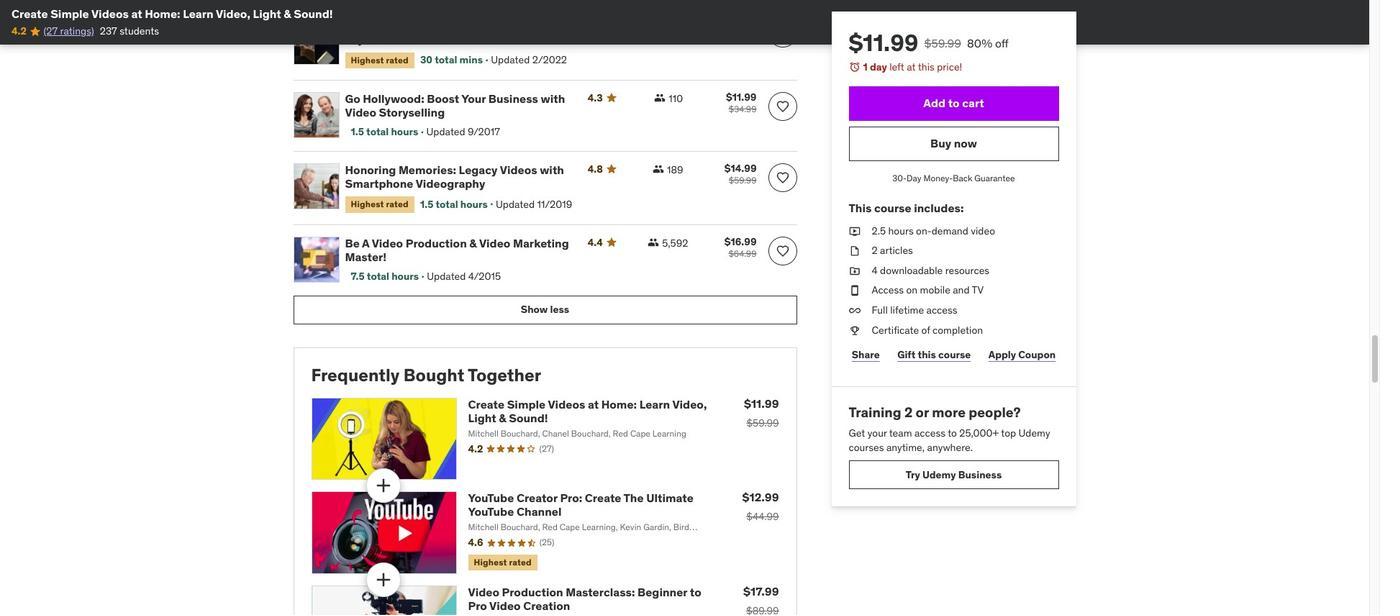 Task type: locate. For each thing, give the bounding box(es) containing it.
1 vertical spatial $59.99
[[729, 175, 757, 186]]

0 vertical spatial $11.99
[[849, 28, 919, 58]]

training
[[849, 404, 902, 421]]

1 horizontal spatial videos
[[500, 163, 538, 177]]

1 vertical spatial to
[[948, 427, 957, 440]]

try udemy business link
[[849, 461, 1059, 490]]

total down honoring memories: legacy videos with smartphone videography
[[436, 198, 458, 211]]

highest rated down bouchard
[[474, 557, 532, 568]]

videos up updated 11/2019
[[500, 163, 538, 177]]

rated up creation
[[509, 557, 532, 568]]

udemy inside the training 2 or more people? get your team access to 25,000+ top udemy courses anytime, anywhere.
[[1019, 427, 1051, 440]]

1 horizontal spatial sound!
[[509, 411, 548, 425]]

create down together
[[468, 397, 505, 411]]

hours right 7.5
[[392, 270, 419, 283]]

1 vertical spatial at
[[907, 60, 916, 73]]

videos for create simple videos at home: learn video, light & sound!
[[91, 6, 129, 21]]

1 horizontal spatial video,
[[673, 397, 707, 411]]

$44.99
[[747, 510, 779, 523]]

1 vertical spatial production
[[502, 585, 563, 599]]

1 horizontal spatial business
[[959, 468, 1002, 481]]

try udemy business
[[906, 468, 1002, 481]]

more
[[932, 404, 966, 421]]

0 vertical spatial access
[[927, 304, 958, 317]]

add to cart button
[[849, 86, 1059, 121]]

0 vertical spatial red
[[613, 428, 629, 439]]

to inside button
[[949, 96, 960, 110]]

1 vertical spatial this
[[918, 348, 937, 361]]

highest down smartphone
[[351, 199, 384, 210]]

your
[[358, 32, 382, 46], [868, 427, 887, 440]]

1.5 total hours down honoring memories: legacy videos with smartphone videography
[[420, 198, 488, 211]]

(27
[[43, 25, 58, 38]]

0 vertical spatial 1.5
[[351, 126, 364, 139]]

1 vertical spatial $11.99
[[726, 91, 757, 104]]

rated for smartphone
[[386, 199, 409, 210]]

0 horizontal spatial business
[[489, 91, 539, 106]]

2 vertical spatial $59.99
[[747, 417, 779, 429]]

total for updated 2/2022
[[435, 53, 457, 66]]

0 vertical spatial at
[[131, 6, 142, 21]]

updated right mins
[[491, 53, 530, 66]]

1 horizontal spatial videography
[[416, 177, 485, 191]]

mitchell up bouchard
[[468, 522, 499, 533]]

total right 7.5
[[367, 270, 390, 283]]

0 horizontal spatial light
[[253, 6, 281, 21]]

highest down in
[[351, 54, 384, 65]]

4.2 left 27 reviews element
[[468, 443, 483, 456]]

1 vertical spatial mitchell
[[468, 522, 499, 533]]

1 horizontal spatial at
[[588, 397, 599, 411]]

2 vertical spatial &
[[499, 411, 507, 425]]

create inside videography basics: create commercials in your bedroom
[[459, 18, 496, 33]]

1 vertical spatial cape
[[560, 522, 580, 533]]

1 vertical spatial light
[[468, 411, 497, 425]]

0 horizontal spatial course
[[875, 201, 912, 216]]

highest for your
[[351, 54, 384, 65]]

1 vertical spatial 4.2
[[468, 443, 483, 456]]

1.5 for updated 11/2019
[[420, 198, 434, 211]]

4.2
[[12, 25, 27, 38], [468, 443, 483, 456]]

light
[[253, 6, 281, 21], [468, 411, 497, 425]]

1 horizontal spatial light
[[468, 411, 497, 425]]

4.3
[[588, 91, 603, 104]]

bouchard, inside the youtube creator pro: create the ultimate youtube channel mitchell bouchard, red cape learning, kevin gardin, bird bouchard
[[501, 522, 540, 533]]

0 horizontal spatial production
[[406, 236, 467, 250]]

0 vertical spatial highest rated
[[351, 54, 409, 65]]

to inside the training 2 or more people? get your team access to 25,000+ top udemy courses anytime, anywhere.
[[948, 427, 957, 440]]

apply
[[989, 348, 1017, 361]]

2 up '4'
[[872, 244, 878, 257]]

udemy right the try
[[923, 468, 957, 481]]

light inside create simple videos at home: learn video, light & sound! mitchell bouchard, chanel bouchard, red cape learning
[[468, 411, 497, 425]]

2 horizontal spatial at
[[907, 60, 916, 73]]

business down anywhere.
[[959, 468, 1002, 481]]

business
[[489, 91, 539, 106], [959, 468, 1002, 481]]

updated for updated 2/2022
[[491, 53, 530, 66]]

home: for create simple videos at home: learn video, light & sound!
[[145, 6, 180, 21]]

course down the completion
[[939, 348, 971, 361]]

xsmall image down this
[[849, 224, 861, 238]]

1 vertical spatial video,
[[673, 397, 707, 411]]

videography down updated 9/2017
[[416, 177, 485, 191]]

simple for create simple videos at home: learn video, light & sound! mitchell bouchard, chanel bouchard, red cape learning
[[507, 397, 546, 411]]

this right the gift
[[918, 348, 937, 361]]

(25)
[[540, 537, 555, 548]]

to right beginner
[[690, 585, 702, 599]]

0 vertical spatial your
[[358, 32, 382, 46]]

0 vertical spatial 2
[[872, 244, 878, 257]]

1 horizontal spatial production
[[502, 585, 563, 599]]

2 wishlist image from the top
[[776, 244, 790, 258]]

videos for create simple videos at home: learn video, light & sound! mitchell bouchard, chanel bouchard, red cape learning
[[548, 397, 586, 411]]

learn for create simple videos at home: learn video, light & sound! mitchell bouchard, chanel bouchard, red cape learning
[[640, 397, 670, 411]]

0 horizontal spatial videos
[[91, 6, 129, 21]]

xsmall image for access on mobile and tv
[[849, 284, 861, 298]]

2 vertical spatial $11.99
[[744, 396, 779, 411]]

hours down storyselling
[[391, 126, 419, 139]]

updated down be a video production & video marketing master!
[[427, 270, 466, 283]]

0 horizontal spatial video,
[[216, 6, 250, 21]]

home: for create simple videos at home: learn video, light & sound! mitchell bouchard, chanel bouchard, red cape learning
[[602, 397, 637, 411]]

4.2 for (27 ratings)
[[12, 25, 27, 38]]

$59.99
[[925, 36, 962, 50], [729, 175, 757, 186], [747, 417, 779, 429]]

0 vertical spatial xsmall image
[[849, 244, 861, 258]]

1.5 for updated 9/2017
[[351, 126, 364, 139]]

simple up (27 ratings)
[[50, 6, 89, 21]]

with
[[541, 91, 565, 106], [540, 163, 564, 177]]

cape inside the youtube creator pro: create the ultimate youtube channel mitchell bouchard, red cape learning, kevin gardin, bird bouchard
[[560, 522, 580, 533]]

1 vertical spatial wishlist image
[[776, 244, 790, 258]]

xsmall image left '4'
[[849, 264, 861, 278]]

sound!
[[294, 6, 333, 21], [509, 411, 548, 425]]

1 horizontal spatial home:
[[602, 397, 637, 411]]

0 horizontal spatial home:
[[145, 6, 180, 21]]

buy now
[[931, 136, 978, 150]]

bouchard, down channel
[[501, 522, 540, 533]]

3 xsmall image from the top
[[849, 324, 861, 338]]

videos inside honoring memories: legacy videos with smartphone videography
[[500, 163, 538, 177]]

0 horizontal spatial simple
[[50, 6, 89, 21]]

1 wishlist image from the top
[[776, 171, 790, 185]]

gardin,
[[644, 522, 672, 533]]

1 vertical spatial 1.5
[[420, 198, 434, 211]]

0 vertical spatial videography
[[345, 18, 415, 33]]

price!
[[938, 60, 963, 73]]

xsmall image left full
[[849, 304, 861, 318]]

add
[[924, 96, 946, 110]]

1.5
[[351, 126, 364, 139], [420, 198, 434, 211]]

in
[[345, 32, 355, 46]]

mins
[[460, 53, 483, 66]]

2 horizontal spatial videos
[[548, 397, 586, 411]]

updated
[[491, 53, 530, 66], [427, 126, 466, 139], [496, 198, 535, 211], [427, 270, 466, 283]]

access down mobile
[[927, 304, 958, 317]]

1 vertical spatial simple
[[507, 397, 546, 411]]

videography left basics:
[[345, 18, 415, 33]]

videos up 237
[[91, 6, 129, 21]]

to inside video production masterclass: beginner to pro video creation
[[690, 585, 702, 599]]

$11.99 $59.99
[[744, 396, 779, 429]]

total right 30
[[435, 53, 457, 66]]

highest rated
[[351, 54, 409, 65], [351, 199, 409, 210], [474, 557, 532, 568]]

hours for updated 4/2015
[[392, 270, 419, 283]]

at
[[131, 6, 142, 21], [907, 60, 916, 73], [588, 397, 599, 411]]

share button
[[849, 341, 883, 369]]

rated down smartphone
[[386, 199, 409, 210]]

total down hollywood:
[[367, 126, 389, 139]]

video
[[971, 224, 996, 237]]

your right in
[[358, 32, 382, 46]]

highest rated down smartphone
[[351, 199, 409, 210]]

learn inside create simple videos at home: learn video, light & sound! mitchell bouchard, chanel bouchard, red cape learning
[[640, 397, 670, 411]]

& inside create simple videos at home: learn video, light & sound! mitchell bouchard, chanel bouchard, red cape learning
[[499, 411, 507, 425]]

0 vertical spatial video,
[[216, 6, 250, 21]]

honoring memories: legacy videos with smartphone videography
[[345, 163, 564, 191]]

video,
[[216, 6, 250, 21], [673, 397, 707, 411]]

0 horizontal spatial your
[[358, 32, 382, 46]]

1 xsmall image from the top
[[849, 244, 861, 258]]

0 vertical spatial business
[[489, 91, 539, 106]]

$59.99 inside $14.99 $59.99
[[729, 175, 757, 186]]

total for updated 4/2015
[[367, 270, 390, 283]]

course up the 2.5
[[875, 201, 912, 216]]

1 vertical spatial &
[[470, 236, 477, 250]]

hours down the honoring memories: legacy videos with smartphone videography link
[[461, 198, 488, 211]]

ultimate
[[647, 491, 694, 505]]

0 vertical spatial highest
[[351, 54, 384, 65]]

red inside the youtube creator pro: create the ultimate youtube channel mitchell bouchard, red cape learning, kevin gardin, bird bouchard
[[542, 522, 558, 533]]

videos inside create simple videos at home: learn video, light & sound! mitchell bouchard, chanel bouchard, red cape learning
[[548, 397, 586, 411]]

0 horizontal spatial cape
[[560, 522, 580, 533]]

xsmall image left 2 articles on the top of the page
[[849, 244, 861, 258]]

xsmall image left '5,592'
[[648, 237, 660, 248]]

basics:
[[417, 18, 457, 33]]

udemy right top
[[1019, 427, 1051, 440]]

video, for create simple videos at home: learn video, light & sound!
[[216, 6, 250, 21]]

$59.99 inside the $11.99 $59.99 80% off
[[925, 36, 962, 50]]

1 vertical spatial videos
[[500, 163, 538, 177]]

0 vertical spatial light
[[253, 6, 281, 21]]

access inside the training 2 or more people? get your team access to 25,000+ top udemy courses anytime, anywhere.
[[915, 427, 946, 440]]

tv
[[972, 284, 984, 297]]

at for create simple videos at home: learn video, light & sound!
[[131, 6, 142, 21]]

red down create simple videos at home: learn video, light & sound! link
[[613, 428, 629, 439]]

honoring memories: legacy videos with smartphone videography link
[[345, 163, 571, 191]]

$59.99 inside $11.99 $59.99
[[747, 417, 779, 429]]

learn for create simple videos at home: learn video, light & sound!
[[183, 6, 214, 21]]

1 vertical spatial home:
[[602, 397, 637, 411]]

1 vertical spatial 2
[[905, 404, 913, 421]]

with down 2/2022
[[541, 91, 565, 106]]

xsmall image for 2.5 hours on-demand video
[[849, 224, 861, 238]]

0 vertical spatial simple
[[50, 6, 89, 21]]

on-
[[917, 224, 932, 237]]

1 youtube from the top
[[468, 491, 514, 505]]

this left price!
[[918, 60, 935, 73]]

4.2 left the (27
[[12, 25, 27, 38]]

learn
[[183, 6, 214, 21], [640, 397, 670, 411]]

1 vertical spatial highest
[[351, 199, 384, 210]]

1 vertical spatial access
[[915, 427, 946, 440]]

0 vertical spatial cape
[[631, 428, 651, 439]]

1.5 total hours down storyselling
[[351, 126, 419, 139]]

highest down bouchard
[[474, 557, 507, 568]]

0 horizontal spatial at
[[131, 6, 142, 21]]

0 vertical spatial $59.99
[[925, 36, 962, 50]]

1 horizontal spatial 1.5 total hours
[[420, 198, 488, 211]]

0 horizontal spatial videography
[[345, 18, 415, 33]]

add to cart
[[924, 96, 985, 110]]

videos up chanel
[[548, 397, 586, 411]]

lifetime
[[891, 304, 925, 317]]

1 vertical spatial business
[[959, 468, 1002, 481]]

your
[[462, 91, 486, 106]]

red up (25)
[[542, 522, 558, 533]]

1.5 down memories:
[[420, 198, 434, 211]]

0 vertical spatial mitchell
[[468, 428, 499, 439]]

0 vertical spatial learn
[[183, 6, 214, 21]]

2 vertical spatial xsmall image
[[849, 324, 861, 338]]

0 horizontal spatial 1.5 total hours
[[351, 126, 419, 139]]

total
[[435, 53, 457, 66], [367, 126, 389, 139], [436, 198, 458, 211], [367, 270, 390, 283]]

videos
[[91, 6, 129, 21], [500, 163, 538, 177], [548, 397, 586, 411]]

business inside go hollywood: boost your business with video storyselling
[[489, 91, 539, 106]]

honoring
[[345, 163, 396, 177]]

xsmall image left 189
[[653, 163, 665, 175]]

4.4
[[588, 236, 603, 249]]

xsmall image left 110
[[655, 92, 666, 104]]

1 horizontal spatial red
[[613, 428, 629, 439]]

video left storyselling
[[345, 105, 377, 120]]

create up learning,
[[585, 491, 622, 505]]

home: inside create simple videos at home: learn video, light & sound! mitchell bouchard, chanel bouchard, red cape learning
[[602, 397, 637, 411]]

updated for updated 9/2017
[[427, 126, 466, 139]]

0 vertical spatial 1.5 total hours
[[351, 126, 419, 139]]

simple down together
[[507, 397, 546, 411]]

create up mins
[[459, 18, 496, 33]]

0 horizontal spatial &
[[284, 6, 291, 21]]

mitchell inside the youtube creator pro: create the ultimate youtube channel mitchell bouchard, red cape learning, kevin gardin, bird bouchard
[[468, 522, 499, 533]]

mobile
[[921, 284, 951, 297]]

0 horizontal spatial 1.5
[[351, 126, 364, 139]]

access on mobile and tv
[[872, 284, 984, 297]]

1.5 total hours for updated 11/2019
[[420, 198, 488, 211]]

2 inside the training 2 or more people? get your team access to 25,000+ top udemy courses anytime, anywhere.
[[905, 404, 913, 421]]

light for create simple videos at home: learn video, light & sound!
[[253, 6, 281, 21]]

cape left learning
[[631, 428, 651, 439]]

highest rated for smartphone
[[351, 199, 409, 210]]

a
[[362, 236, 370, 250]]

4/2015
[[469, 270, 501, 283]]

1 vertical spatial with
[[540, 163, 564, 177]]

updated left the 11/2019
[[496, 198, 535, 211]]

1 vertical spatial xsmall image
[[849, 304, 861, 318]]

highest rated down in
[[351, 54, 409, 65]]

1.5 down 'go'
[[351, 126, 364, 139]]

xsmall image for 110
[[655, 92, 666, 104]]

off
[[996, 36, 1009, 50]]

create inside create simple videos at home: learn video, light & sound! mitchell bouchard, chanel bouchard, red cape learning
[[468, 397, 505, 411]]

2 xsmall image from the top
[[849, 304, 861, 318]]

at for 1 day left at this price!
[[907, 60, 916, 73]]

pro:
[[560, 491, 583, 505]]

your up courses
[[868, 427, 887, 440]]

hours for updated 11/2019
[[461, 198, 488, 211]]

1 vertical spatial sound!
[[509, 411, 548, 425]]

course
[[875, 201, 912, 216], [939, 348, 971, 361]]

home:
[[145, 6, 180, 21], [602, 397, 637, 411]]

hours for updated 9/2017
[[391, 126, 419, 139]]

0 vertical spatial udemy
[[1019, 427, 1051, 440]]

to
[[949, 96, 960, 110], [948, 427, 957, 440], [690, 585, 702, 599]]

wishlist image right $14.99 $59.99
[[776, 171, 790, 185]]

1 horizontal spatial udemy
[[1019, 427, 1051, 440]]

2 horizontal spatial &
[[499, 411, 507, 425]]

1 vertical spatial red
[[542, 522, 558, 533]]

at inside create simple videos at home: learn video, light & sound! mitchell bouchard, chanel bouchard, red cape learning
[[588, 397, 599, 411]]

wishlist image
[[776, 171, 790, 185], [776, 244, 790, 258]]

xsmall image left access
[[849, 284, 861, 298]]

access down or
[[915, 427, 946, 440]]

xsmall image
[[849, 244, 861, 258], [849, 304, 861, 318], [849, 324, 861, 338]]

1 mitchell from the top
[[468, 428, 499, 439]]

0 vertical spatial 4.2
[[12, 25, 27, 38]]

bouchard, down create simple videos at home: learn video, light & sound! link
[[572, 428, 611, 439]]

with up the 11/2019
[[540, 163, 564, 177]]

2 vertical spatial to
[[690, 585, 702, 599]]

sound! inside create simple videos at home: learn video, light & sound! mitchell bouchard, chanel bouchard, red cape learning
[[509, 411, 548, 425]]

simple
[[50, 6, 89, 21], [507, 397, 546, 411]]

chanel
[[542, 428, 569, 439]]

1 horizontal spatial simple
[[507, 397, 546, 411]]

cape down youtube creator pro: create the ultimate youtube channel link on the bottom
[[560, 522, 580, 533]]

2 vertical spatial at
[[588, 397, 599, 411]]

wishlist image right $64.99
[[776, 244, 790, 258]]

business right your
[[489, 91, 539, 106]]

1 horizontal spatial 1.5
[[420, 198, 434, 211]]

resources
[[946, 264, 990, 277]]

1 vertical spatial rated
[[386, 199, 409, 210]]

video production masterclass: beginner to pro video creation link
[[468, 585, 702, 613]]

& inside be a video production & video marketing master!
[[470, 236, 477, 250]]

rated down bedroom
[[386, 54, 409, 65]]

2 vertical spatial highest
[[474, 557, 507, 568]]

pro
[[468, 599, 487, 613]]

0 vertical spatial production
[[406, 236, 467, 250]]

with inside go hollywood: boost your business with video storyselling
[[541, 91, 565, 106]]

production up updated 4/2015
[[406, 236, 467, 250]]

gift this course link
[[895, 341, 974, 369]]

0 vertical spatial &
[[284, 6, 291, 21]]

downloadable
[[881, 264, 943, 277]]

guarantee
[[975, 172, 1016, 183]]

create
[[12, 6, 48, 21], [459, 18, 496, 33], [468, 397, 505, 411], [585, 491, 622, 505]]

1 vertical spatial your
[[868, 427, 887, 440]]

gift this course
[[898, 348, 971, 361]]

students
[[120, 25, 159, 38]]

$11.99 $59.99 80% off
[[849, 28, 1009, 58]]

0 horizontal spatial learn
[[183, 6, 214, 21]]

day
[[907, 172, 922, 183]]

2 left or
[[905, 404, 913, 421]]

11/2019
[[537, 198, 572, 211]]

storyselling
[[379, 105, 445, 120]]

xsmall image
[[655, 92, 666, 104], [653, 163, 665, 175], [849, 224, 861, 238], [648, 237, 660, 248], [849, 264, 861, 278], [849, 284, 861, 298]]

updated for updated 4/2015
[[427, 270, 466, 283]]

0 vertical spatial videos
[[91, 6, 129, 21]]

to up anywhere.
[[948, 427, 957, 440]]

2 mitchell from the top
[[468, 522, 499, 533]]

0 vertical spatial home:
[[145, 6, 180, 21]]

courses
[[849, 441, 885, 454]]

mitchell down together
[[468, 428, 499, 439]]

to left 'cart'
[[949, 96, 960, 110]]

1 horizontal spatial &
[[470, 236, 477, 250]]

updated down go hollywood: boost your business with video storyselling
[[427, 126, 466, 139]]

production down 25 reviews element
[[502, 585, 563, 599]]

certificate of completion
[[872, 324, 984, 337]]

0 horizontal spatial 4.2
[[12, 25, 27, 38]]

0 horizontal spatial 2
[[872, 244, 878, 257]]

& for create simple videos at home: learn video, light & sound!
[[284, 6, 291, 21]]

0 vertical spatial sound!
[[294, 6, 333, 21]]

go hollywood: boost your business with video storyselling link
[[345, 91, 571, 120]]

share
[[852, 348, 880, 361]]

xsmall image up share
[[849, 324, 861, 338]]

simple inside create simple videos at home: learn video, light & sound! mitchell bouchard, chanel bouchard, red cape learning
[[507, 397, 546, 411]]

0 horizontal spatial sound!
[[294, 6, 333, 21]]

video, inside create simple videos at home: learn video, light & sound! mitchell bouchard, chanel bouchard, red cape learning
[[673, 397, 707, 411]]

top
[[1002, 427, 1017, 440]]



Task type: vqa. For each thing, say whether or not it's contained in the screenshot.
the 'artificial'
no



Task type: describe. For each thing, give the bounding box(es) containing it.
light for create simple videos at home: learn video, light & sound! mitchell bouchard, chanel bouchard, red cape learning
[[468, 411, 497, 425]]

kevin
[[620, 522, 642, 533]]

create simple videos at home: learn video, light & sound! mitchell bouchard, chanel bouchard, red cape learning
[[468, 397, 707, 439]]

updated 2/2022
[[491, 53, 567, 66]]

left
[[890, 60, 905, 73]]

boost
[[427, 91, 459, 106]]

create simple videos at home: learn video, light & sound!
[[12, 6, 333, 21]]

learning
[[653, 428, 687, 439]]

0 horizontal spatial udemy
[[923, 468, 957, 481]]

videography inside honoring memories: legacy videos with smartphone videography
[[416, 177, 485, 191]]

9/2017
[[468, 126, 500, 139]]

with inside honoring memories: legacy videos with smartphone videography
[[540, 163, 564, 177]]

full
[[872, 304, 888, 317]]

sound! for create simple videos at home: learn video, light & sound! mitchell bouchard, chanel bouchard, red cape learning
[[509, 411, 548, 425]]

xsmall image for 4 downloadable resources
[[849, 264, 861, 278]]

at for create simple videos at home: learn video, light & sound! mitchell bouchard, chanel bouchard, red cape learning
[[588, 397, 599, 411]]

$11.99 for $11.99 $59.99
[[744, 396, 779, 411]]

$11.99 for $11.99 $59.99 80% off
[[849, 28, 919, 58]]

$12.99
[[743, 490, 779, 505]]

1.5 total hours for updated 9/2017
[[351, 126, 419, 139]]

hours up articles
[[889, 224, 914, 237]]

coupon
[[1019, 348, 1056, 361]]

$16.99
[[725, 235, 757, 248]]

2.5 hours on-demand video
[[872, 224, 996, 237]]

1 this from the top
[[918, 60, 935, 73]]

training 2 or more people? get your team access to 25,000+ top udemy courses anytime, anywhere.
[[849, 404, 1051, 454]]

on
[[907, 284, 918, 297]]

0 vertical spatial course
[[875, 201, 912, 216]]

together
[[468, 364, 541, 386]]

& for create simple videos at home: learn video, light & sound! mitchell bouchard, chanel bouchard, red cape learning
[[499, 411, 507, 425]]

red inside create simple videos at home: learn video, light & sound! mitchell bouchard, chanel bouchard, red cape learning
[[613, 428, 629, 439]]

video right pro
[[490, 599, 521, 613]]

now
[[954, 136, 978, 150]]

237 students
[[100, 25, 159, 38]]

1
[[864, 60, 868, 73]]

your inside the training 2 or more people? get your team access to 25,000+ top udemy courses anytime, anywhere.
[[868, 427, 887, 440]]

show less button
[[293, 296, 797, 325]]

less
[[550, 303, 570, 316]]

bedroom
[[385, 32, 435, 46]]

updated for updated 11/2019
[[496, 198, 535, 211]]

team
[[890, 427, 913, 440]]

simple for create simple videos at home: learn video, light & sound!
[[50, 6, 89, 21]]

anywhere.
[[928, 441, 973, 454]]

apply coupon
[[989, 348, 1056, 361]]

(27 ratings)
[[43, 25, 94, 38]]

business inside the try udemy business link
[[959, 468, 1002, 481]]

hollywood:
[[363, 91, 425, 106]]

show less
[[521, 303, 570, 316]]

30-day money-back guarantee
[[893, 172, 1016, 183]]

day
[[870, 60, 888, 73]]

xsmall image for certificate
[[849, 324, 861, 338]]

youtube creator pro: create the ultimate youtube channel link
[[468, 491, 694, 519]]

create inside the youtube creator pro: create the ultimate youtube channel mitchell bouchard, red cape learning, kevin gardin, bird bouchard
[[585, 491, 622, 505]]

$12.99 $44.99
[[743, 490, 779, 523]]

27 reviews element
[[540, 443, 554, 455]]

updated 4/2015
[[427, 270, 501, 283]]

create simple videos at home: learn video, light & sound! link
[[468, 397, 707, 425]]

gift
[[898, 348, 916, 361]]

completion
[[933, 324, 984, 337]]

wishlist image for be a video production & video marketing master!
[[776, 244, 790, 258]]

wishlist image for honoring memories: legacy videos with smartphone videography
[[776, 171, 790, 185]]

1 horizontal spatial course
[[939, 348, 971, 361]]

bought
[[404, 364, 465, 386]]

sound! for create simple videos at home: learn video, light & sound!
[[294, 6, 333, 21]]

2 youtube from the top
[[468, 505, 514, 519]]

go hollywood: boost your business with video storyselling
[[345, 91, 565, 120]]

highest for smartphone
[[351, 199, 384, 210]]

create up the (27
[[12, 6, 48, 21]]

creation
[[524, 599, 571, 613]]

channel
[[517, 505, 562, 519]]

xsmall image for 189
[[653, 163, 665, 175]]

total for updated 11/2019
[[436, 198, 458, 211]]

$11.99 $34.99
[[726, 91, 757, 114]]

this
[[849, 201, 872, 216]]

4.6
[[468, 537, 484, 549]]

30 total mins
[[420, 53, 483, 66]]

$49.99
[[729, 30, 757, 41]]

mitchell inside create simple videos at home: learn video, light & sound! mitchell bouchard, chanel bouchard, red cape learning
[[468, 428, 499, 439]]

show
[[521, 303, 548, 316]]

production inside video production masterclass: beginner to pro video creation
[[502, 585, 563, 599]]

wishlist image
[[776, 99, 790, 114]]

marketing
[[513, 236, 569, 250]]

bouchard, up (27)
[[501, 428, 540, 439]]

videography basics: create commercials in your bedroom
[[345, 18, 570, 46]]

master!
[[345, 250, 387, 264]]

highest rated for your
[[351, 54, 409, 65]]

$59.99 for $11.99 $59.99
[[747, 417, 779, 429]]

4
[[872, 264, 878, 277]]

$59.99 for $11.99 $59.99 80% off
[[925, 36, 962, 50]]

2 vertical spatial rated
[[509, 557, 532, 568]]

updated 9/2017
[[427, 126, 500, 139]]

xsmall image for 2
[[849, 244, 861, 258]]

30-
[[893, 172, 907, 183]]

video down "4.6"
[[468, 585, 500, 599]]

$16.99 $64.99
[[725, 235, 757, 259]]

1 day left at this price!
[[864, 60, 963, 73]]

get
[[849, 427, 866, 440]]

bird
[[674, 522, 690, 533]]

xsmall image for full
[[849, 304, 861, 318]]

go
[[345, 91, 361, 106]]

buy now button
[[849, 126, 1059, 161]]

learning,
[[582, 522, 618, 533]]

be
[[345, 236, 360, 250]]

anytime,
[[887, 441, 925, 454]]

certificate
[[872, 324, 919, 337]]

xsmall image for 5,592
[[648, 237, 660, 248]]

2/2022
[[533, 53, 567, 66]]

$59.99 for $14.99 $59.99
[[729, 175, 757, 186]]

cape inside create simple videos at home: learn video, light & sound! mitchell bouchard, chanel bouchard, red cape learning
[[631, 428, 651, 439]]

memories:
[[399, 163, 456, 177]]

videography inside videography basics: create commercials in your bedroom
[[345, 18, 415, 33]]

video, for create simple videos at home: learn video, light & sound! mitchell bouchard, chanel bouchard, red cape learning
[[673, 397, 707, 411]]

4 downloadable resources
[[872, 264, 990, 277]]

this course includes:
[[849, 201, 964, 216]]

articles
[[881, 244, 914, 257]]

access
[[872, 284, 904, 297]]

4.2 for (27)
[[468, 443, 483, 456]]

237
[[100, 25, 117, 38]]

$14.99
[[725, 162, 757, 175]]

25 reviews element
[[540, 537, 555, 549]]

7.5 total hours
[[351, 270, 419, 283]]

frequently bought together
[[311, 364, 541, 386]]

production inside be a video production & video marketing master!
[[406, 236, 467, 250]]

alarm image
[[849, 61, 861, 73]]

2 this from the top
[[918, 348, 937, 361]]

your inside videography basics: create commercials in your bedroom
[[358, 32, 382, 46]]

$17.99
[[744, 584, 779, 599]]

total for updated 9/2017
[[367, 126, 389, 139]]

$11.99 for $11.99 $34.99
[[726, 91, 757, 104]]

(27)
[[540, 443, 554, 454]]

or
[[916, 404, 929, 421]]

creator
[[517, 491, 558, 505]]

$64.99
[[729, 248, 757, 259]]

rated for your
[[386, 54, 409, 65]]

2 vertical spatial highest rated
[[474, 557, 532, 568]]

$34.99
[[729, 104, 757, 114]]

video inside go hollywood: boost your business with video storyselling
[[345, 105, 377, 120]]

video right a
[[372, 236, 403, 250]]

video up 4/2015
[[479, 236, 511, 250]]



